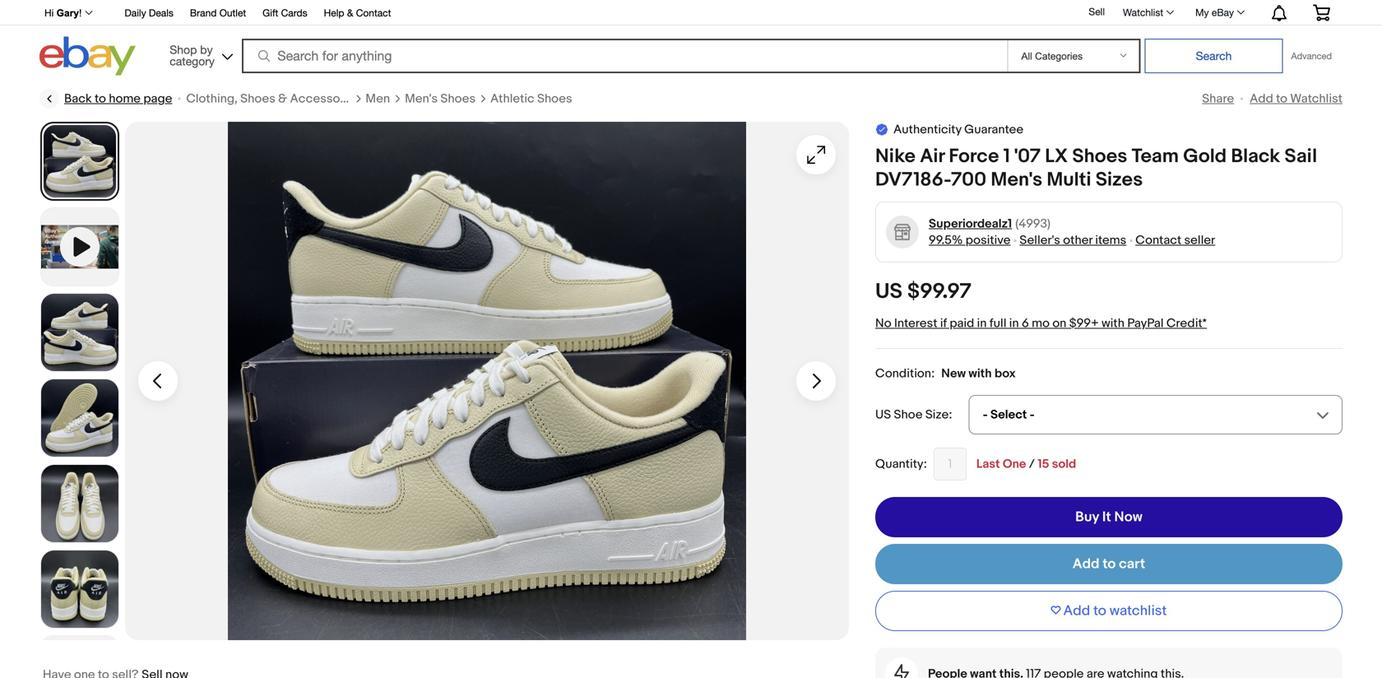 Task type: locate. For each thing, give the bounding box(es) containing it.
back
[[64, 91, 92, 106]]

back to home page link
[[40, 89, 172, 109]]

in left full
[[977, 316, 987, 331]]

add left cart
[[1073, 555, 1100, 573]]

to for cart
[[1103, 555, 1116, 573]]

contact left seller
[[1136, 233, 1182, 248]]

1 vertical spatial add
[[1073, 555, 1100, 573]]

shoes left 'athletic'
[[441, 91, 476, 106]]

to
[[95, 91, 106, 106], [1276, 91, 1288, 106], [1103, 555, 1116, 573], [1094, 602, 1107, 620]]

add for add to watchlist
[[1064, 602, 1091, 620]]

1 horizontal spatial in
[[1010, 316, 1019, 331]]

add right share
[[1250, 91, 1274, 106]]

watchlist inside account navigation
[[1123, 7, 1164, 18]]

contact right help
[[356, 7, 391, 19]]

share button
[[1202, 91, 1235, 106]]

men's right men
[[405, 91, 438, 106]]

your shopping cart image
[[1313, 4, 1331, 21]]

text__icon image
[[876, 122, 889, 135]]

us for us shoe size
[[876, 407, 891, 422]]

us left the shoe
[[876, 407, 891, 422]]

condition:
[[876, 366, 935, 381]]

athletic shoes
[[491, 91, 572, 106]]

to for watchlist
[[1094, 602, 1107, 620]]

0 horizontal spatial contact
[[356, 7, 391, 19]]

&
[[347, 7, 353, 19], [278, 91, 287, 106]]

add
[[1250, 91, 1274, 106], [1073, 555, 1100, 573], [1064, 602, 1091, 620]]

watchlist right sell
[[1123, 7, 1164, 18]]

with left box
[[969, 366, 992, 381]]

add down add to cart at the right
[[1064, 602, 1091, 620]]

to left watchlist
[[1094, 602, 1107, 620]]

0 vertical spatial &
[[347, 7, 353, 19]]

add inside button
[[1064, 602, 1091, 620]]

picture 1 of 12 image
[[42, 123, 118, 199]]

seller
[[1185, 233, 1216, 248]]

team
[[1132, 145, 1179, 168]]

with right $99+
[[1102, 316, 1125, 331]]

with inside condition: new with box
[[969, 366, 992, 381]]

shoes right lx
[[1073, 145, 1128, 168]]

nike air force 1 '07 lx shoes team gold black sail dv7186-700 men's multi sizes - picture 1 of 12 image
[[125, 122, 849, 640]]

to for watchlist
[[1276, 91, 1288, 106]]

no
[[876, 316, 892, 331]]

& right help
[[347, 7, 353, 19]]

on
[[1053, 316, 1067, 331]]

0 horizontal spatial men's
[[405, 91, 438, 106]]

add to cart link
[[876, 544, 1343, 584]]

help & contact
[[324, 7, 391, 19]]

0 vertical spatial watchlist
[[1123, 7, 1164, 18]]

contact seller link
[[1136, 233, 1216, 248]]

6
[[1022, 316, 1029, 331]]

us up no
[[876, 279, 903, 305]]

15
[[1038, 457, 1050, 472]]

contact inside account navigation
[[356, 7, 391, 19]]

quantity:
[[876, 457, 927, 472]]

credit*
[[1167, 316, 1207, 331]]

if
[[941, 316, 947, 331]]

to right back
[[95, 91, 106, 106]]

1 vertical spatial with
[[969, 366, 992, 381]]

interest
[[895, 316, 938, 331]]

mo
[[1032, 316, 1050, 331]]

to left cart
[[1103, 555, 1116, 573]]

shoes right 'athletic'
[[537, 91, 572, 106]]

0 horizontal spatial watchlist
[[1123, 7, 1164, 18]]

sail
[[1285, 145, 1318, 168]]

sold
[[1052, 457, 1077, 472]]

0 vertical spatial add
[[1250, 91, 1274, 106]]

superiordealz1 link
[[929, 216, 1012, 232]]

to inside button
[[1094, 602, 1107, 620]]

in left 6
[[1010, 316, 1019, 331]]

0 horizontal spatial in
[[977, 316, 987, 331]]

men's left lx
[[991, 168, 1043, 192]]

1 vertical spatial &
[[278, 91, 287, 106]]

athletic shoes link
[[491, 91, 572, 107]]

watchlist
[[1110, 602, 1167, 620]]

1 vertical spatial contact
[[1136, 233, 1182, 248]]

buy it now
[[1076, 509, 1143, 526]]

1 us from the top
[[876, 279, 903, 305]]

seller's other items
[[1020, 233, 1127, 248]]

with
[[1102, 316, 1125, 331], [969, 366, 992, 381]]

account navigation
[[35, 0, 1343, 26]]

shoe
[[894, 407, 923, 422]]

2 us from the top
[[876, 407, 891, 422]]

cart
[[1119, 555, 1146, 573]]

99.5% positive
[[929, 233, 1011, 248]]

add to cart
[[1073, 555, 1146, 573]]

$99+
[[1070, 316, 1099, 331]]

gold
[[1184, 145, 1227, 168]]

1 vertical spatial us
[[876, 407, 891, 422]]

0 vertical spatial men's
[[405, 91, 438, 106]]

brand outlet link
[[190, 5, 246, 23]]

shop by category button
[[162, 37, 236, 72]]

hi
[[44, 7, 54, 19]]

watchlist
[[1123, 7, 1164, 18], [1291, 91, 1343, 106]]

category
[[170, 54, 215, 68]]

contact
[[356, 7, 391, 19], [1136, 233, 1182, 248]]

seller's
[[1020, 233, 1061, 248]]

1 horizontal spatial men's
[[991, 168, 1043, 192]]

video 1 of 1 image
[[41, 208, 119, 286]]

2 vertical spatial add
[[1064, 602, 1091, 620]]

buy
[[1076, 509, 1100, 526]]

picture 5 of 12 image
[[41, 551, 119, 628]]

superiordealz1
[[929, 216, 1012, 231]]

1 vertical spatial watchlist
[[1291, 91, 1343, 106]]

1 horizontal spatial &
[[347, 7, 353, 19]]

us
[[876, 279, 903, 305], [876, 407, 891, 422]]

other
[[1063, 233, 1093, 248]]

cards
[[281, 7, 307, 19]]

sell
[[1089, 6, 1105, 17]]

one
[[1003, 457, 1027, 472]]

shoes for athletic
[[537, 91, 572, 106]]

advanced link
[[1283, 40, 1341, 72]]

superiordealz1 (4993)
[[929, 216, 1051, 231]]

1 horizontal spatial watchlist
[[1291, 91, 1343, 106]]

99.5%
[[929, 233, 963, 248]]

lx
[[1045, 145, 1068, 168]]

None submit
[[1145, 39, 1283, 73]]

(4993)
[[1016, 216, 1051, 231]]

0 vertical spatial us
[[876, 279, 903, 305]]

0 horizontal spatial with
[[969, 366, 992, 381]]

clothing, shoes & accessories link
[[186, 91, 361, 107]]

1 horizontal spatial with
[[1102, 316, 1125, 331]]

clothing, shoes & accessories men
[[186, 91, 390, 106]]

hi gary !
[[44, 7, 82, 19]]

& left accessories
[[278, 91, 287, 106]]

watchlist down advanced link on the top right of page
[[1291, 91, 1343, 106]]

Quantity: text field
[[934, 448, 967, 481]]

accessories
[[290, 91, 361, 106]]

shoes inside "nike air force 1 '07 lx shoes team gold black sail dv7186-700 men's multi sizes"
[[1073, 145, 1128, 168]]

authenticity
[[894, 122, 962, 137]]

to for home
[[95, 91, 106, 106]]

gift cards link
[[263, 5, 307, 23]]

0 horizontal spatial &
[[278, 91, 287, 106]]

shoes right clothing,
[[240, 91, 276, 106]]

gary
[[57, 7, 79, 19]]

0 vertical spatial contact
[[356, 7, 391, 19]]

1
[[1004, 145, 1010, 168]]

1 vertical spatial men's
[[991, 168, 1043, 192]]

to down advanced link on the top right of page
[[1276, 91, 1288, 106]]



Task type: describe. For each thing, give the bounding box(es) containing it.
condition: new with box
[[876, 366, 1016, 381]]

picture 4 of 12 image
[[41, 465, 119, 542]]

now
[[1115, 509, 1143, 526]]

contact seller
[[1136, 233, 1216, 248]]

sizes
[[1096, 168, 1143, 192]]

'07
[[1015, 145, 1041, 168]]

picture 2 of 12 image
[[41, 294, 119, 371]]

add for add to watchlist
[[1250, 91, 1274, 106]]

black
[[1231, 145, 1281, 168]]

add to watchlist
[[1064, 602, 1167, 620]]

deals
[[149, 7, 174, 19]]

buy it now link
[[876, 497, 1343, 537]]

outlet
[[219, 7, 246, 19]]

add for add to cart
[[1073, 555, 1100, 573]]

picture 3 of 12 image
[[41, 379, 119, 457]]

by
[[200, 43, 213, 56]]

paid
[[950, 316, 975, 331]]

men link
[[366, 91, 390, 107]]

$99.97
[[908, 279, 972, 305]]

shoes for clothing,
[[240, 91, 276, 106]]

superiordealz1 image
[[886, 215, 920, 249]]

last
[[977, 457, 1000, 472]]

add to watchlist button
[[876, 591, 1343, 631]]

help
[[324, 7, 344, 19]]

men's shoes link
[[405, 91, 476, 107]]

99.5% positive link
[[929, 233, 1011, 248]]

authenticity guarantee
[[894, 122, 1024, 137]]

full
[[990, 316, 1007, 331]]

nike air force 1 '07 lx shoes team gold black sail dv7186-700 men's multi sizes
[[876, 145, 1318, 192]]

1 horizontal spatial contact
[[1136, 233, 1182, 248]]

shop by category banner
[[35, 0, 1343, 80]]

new
[[942, 366, 966, 381]]

items
[[1096, 233, 1127, 248]]

daily deals
[[125, 7, 174, 19]]

& inside account navigation
[[347, 7, 353, 19]]

brand outlet
[[190, 7, 246, 19]]

page
[[143, 91, 172, 106]]

clothing,
[[186, 91, 238, 106]]

shop by category
[[170, 43, 215, 68]]

seller's other items link
[[1020, 233, 1127, 248]]

last one / 15 sold
[[977, 457, 1077, 472]]

nike
[[876, 145, 916, 168]]

my ebay
[[1196, 7, 1234, 18]]

home
[[109, 91, 141, 106]]

0 vertical spatial with
[[1102, 316, 1125, 331]]

700
[[951, 168, 987, 192]]

daily deals link
[[125, 5, 174, 23]]

size
[[926, 407, 949, 422]]

none submit inside shop by category banner
[[1145, 39, 1283, 73]]

ebay
[[1212, 7, 1234, 18]]

us shoe size
[[876, 407, 949, 422]]

shoes for men's
[[441, 91, 476, 106]]

positive
[[966, 233, 1011, 248]]

my
[[1196, 7, 1209, 18]]

Search for anything text field
[[245, 40, 1004, 72]]

no interest if paid in full in 6 mo on $99+ with paypal credit*
[[876, 316, 1207, 331]]

it
[[1103, 509, 1112, 526]]

help & contact link
[[324, 5, 391, 23]]

gift cards
[[263, 7, 307, 19]]

box
[[995, 366, 1016, 381]]

daily
[[125, 7, 146, 19]]

!
[[79, 7, 82, 19]]

no interest if paid in full in 6 mo on $99+ with paypal credit* link
[[876, 316, 1207, 331]]

add to watchlist link
[[1250, 91, 1343, 106]]

my ebay link
[[1187, 2, 1252, 22]]

with details__icon image
[[895, 664, 909, 678]]

multi
[[1047, 168, 1092, 192]]

1 in from the left
[[977, 316, 987, 331]]

athletic
[[491, 91, 535, 106]]

2 in from the left
[[1010, 316, 1019, 331]]

shop
[[170, 43, 197, 56]]

us for us $99.97
[[876, 279, 903, 305]]

back to home page
[[64, 91, 172, 106]]

advanced
[[1292, 51, 1332, 61]]

us $99.97
[[876, 279, 972, 305]]

share
[[1202, 91, 1235, 106]]

brand
[[190, 7, 217, 19]]

force
[[949, 145, 999, 168]]

men
[[366, 91, 390, 106]]

air
[[920, 145, 945, 168]]

men's shoes
[[405, 91, 476, 106]]

men's inside "nike air force 1 '07 lx shoes team gold black sail dv7186-700 men's multi sizes"
[[991, 168, 1043, 192]]

watchlist link
[[1114, 2, 1182, 22]]



Task type: vqa. For each thing, say whether or not it's contained in the screenshot.
auction link
no



